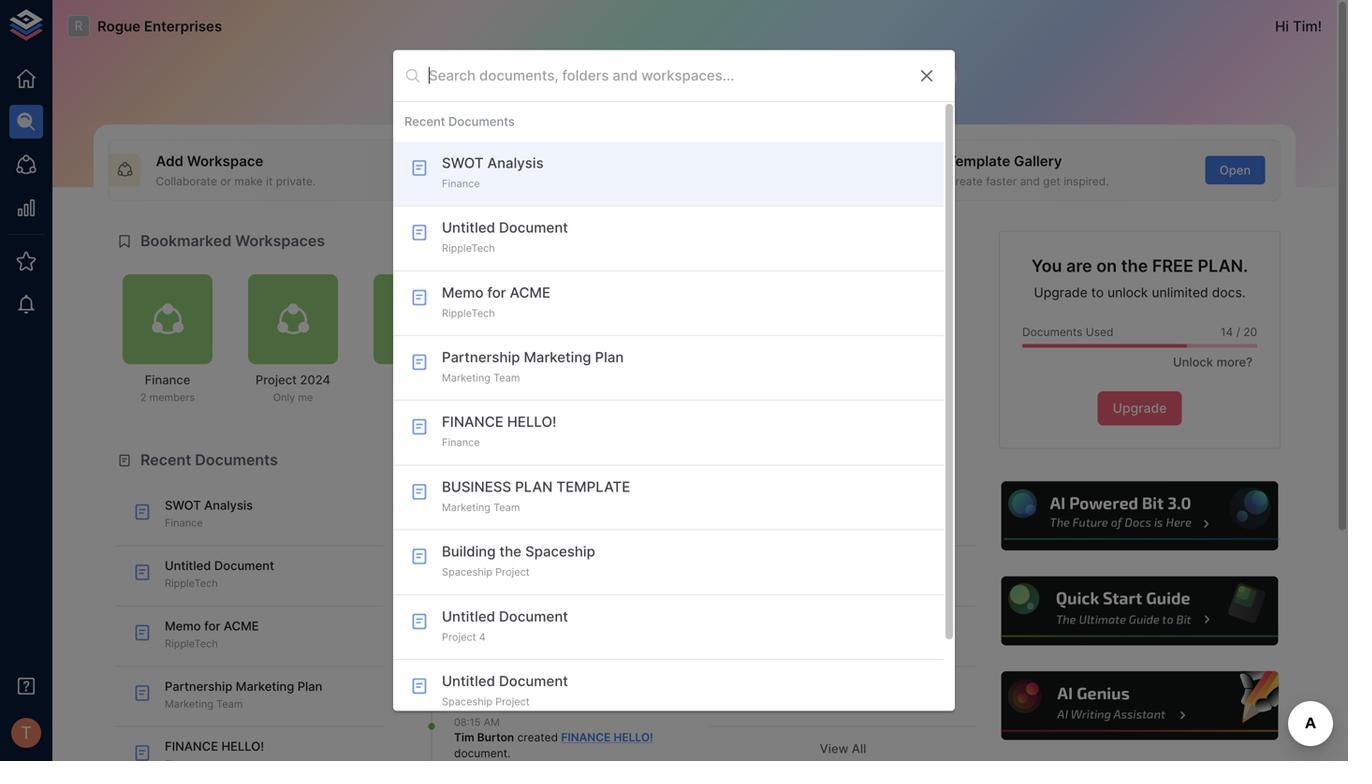 Task type: vqa. For each thing, say whether or not it's contained in the screenshot.
the left MEMO FOR ACME RIPPLETECH
yes



Task type: locate. For each thing, give the bounding box(es) containing it.
partnership marketing plan marketing team
[[442, 349, 624, 384], [165, 679, 322, 710]]

3 me from the left
[[549, 392, 564, 404]]

hello! inside "link"
[[221, 739, 264, 754]]

burton for finance
[[477, 731, 514, 744]]

building
[[442, 543, 496, 560]]

1 vertical spatial documents
[[1022, 325, 1083, 339]]

used
[[1086, 325, 1113, 339]]

2 horizontal spatial hello!
[[614, 731, 653, 744]]

am right 08:34
[[486, 595, 502, 607]]

project inside project 4 only me
[[392, 373, 433, 387]]

project inside untitled document project 4
[[442, 631, 476, 643]]

recent documents inside dialog
[[404, 114, 515, 129]]

2 horizontal spatial workspace
[[762, 335, 815, 347]]

1 vertical spatial help image
[[999, 574, 1281, 648]]

partnership up project 4 only me
[[442, 349, 520, 366]]

1 horizontal spatial for
[[487, 284, 506, 301]]

0 horizontal spatial only
[[273, 392, 295, 404]]

and down gallery
[[1020, 174, 1040, 188]]

plan inside dialog
[[595, 349, 624, 366]]

1 members from the left
[[149, 392, 195, 404]]

workspace up business
[[437, 451, 519, 469]]

1 vertical spatial memo
[[165, 619, 201, 633]]

am for finance
[[484, 716, 500, 728]]

1 vertical spatial for
[[204, 619, 220, 633]]

view all button
[[710, 735, 976, 761]]

1 horizontal spatial partnership marketing plan marketing team
[[442, 349, 624, 384]]

2 vertical spatial swot
[[561, 609, 595, 623]]

project inside project 2024 only me
[[256, 373, 297, 387]]

rippletech link down favorited
[[710, 486, 976, 546]]

building the spaceship spaceship project
[[442, 543, 595, 578]]

swot inside 08:34 am tim burton created swot analysis document .
[[561, 609, 595, 623]]

finance for finance hello!
[[165, 739, 218, 754]]

am up tim burton created
[[485, 534, 501, 546]]

upgrade button
[[1098, 392, 1182, 426]]

unlimited
[[1152, 285, 1208, 301]]

it
[[266, 174, 273, 188]]

0 horizontal spatial and
[[656, 69, 681, 86]]

2 vertical spatial analysis
[[598, 609, 644, 623]]

upgrade
[[1034, 285, 1088, 301], [1113, 400, 1167, 416]]

2 horizontal spatial analysis
[[598, 609, 644, 623]]

4 up finance hello! finance
[[437, 373, 445, 387]]

0 vertical spatial and
[[656, 69, 681, 86]]

documents down search
[[448, 114, 515, 129]]

1 horizontal spatial 4
[[479, 631, 486, 643]]

tim down the 08:15
[[454, 731, 474, 744]]

only inside project 4 only me
[[399, 392, 421, 404]]

am right the 08:15
[[484, 716, 500, 728]]

0 vertical spatial workspace
[[187, 153, 263, 169]]

plan
[[595, 349, 624, 366], [297, 679, 322, 694]]

1 horizontal spatial add
[[432, 163, 456, 177]]

swot analysis finance
[[442, 154, 544, 189], [165, 498, 253, 529]]

1 vertical spatial the
[[499, 543, 522, 560]]

workspace up the 08:15
[[454, 686, 512, 699]]

finance hello! link
[[116, 727, 383, 761], [561, 731, 653, 744]]

1 vertical spatial partnership
[[165, 679, 232, 694]]

view
[[820, 742, 848, 756]]

0 vertical spatial recent documents
[[404, 114, 515, 129]]

0 vertical spatial acme
[[510, 284, 551, 301]]

0 vertical spatial workspace
[[762, 335, 815, 347]]

1 vertical spatial team
[[493, 501, 520, 513]]

burton inside the 08:31 am tim burton updated rippletech workspace .
[[477, 670, 514, 683]]

4 up 08:31
[[479, 631, 486, 643]]

created
[[517, 548, 558, 562], [517, 609, 558, 623], [517, 731, 558, 744]]

1 horizontal spatial hello!
[[507, 414, 556, 430]]

documents
[[448, 114, 515, 129], [1022, 325, 1083, 339], [195, 451, 278, 469]]

burton inside the 08:15 am tim burton created finance hello! document .
[[477, 731, 514, 744]]

2 members link
[[618, 274, 721, 405]]

created for finance
[[517, 731, 558, 744]]

0 horizontal spatial 4
[[437, 373, 445, 387]]

recent
[[404, 114, 445, 129], [140, 451, 191, 469]]

4 burton from the top
[[477, 731, 514, 744]]

documents inside dialog
[[448, 114, 515, 129]]

1 horizontal spatial plan
[[595, 349, 624, 366]]

finance
[[442, 414, 503, 430], [561, 731, 611, 744], [165, 739, 218, 754]]

0 vertical spatial memo for acme rippletech
[[442, 284, 551, 319]]

0 horizontal spatial memo for acme rippletech
[[165, 619, 259, 650]]

tim for swot analysis
[[454, 609, 474, 623]]

0 horizontal spatial the
[[499, 543, 522, 560]]

0 vertical spatial recent
[[404, 114, 445, 129]]

0 horizontal spatial acme
[[224, 619, 259, 633]]

. inside 08:34 am tim burton created swot analysis document .
[[507, 625, 511, 638]]

dialog
[[393, 50, 955, 725]]

only for 4
[[399, 392, 421, 404]]

burton down 08:31
[[477, 670, 514, 683]]

2 document from the top
[[454, 746, 507, 760]]

untitled document spaceship project
[[442, 673, 568, 708]]

tim down 08:34
[[454, 609, 474, 623]]

burton up significances
[[477, 548, 514, 562]]

template
[[947, 153, 1010, 169]]

3 created from the top
[[517, 731, 558, 744]]

and
[[656, 69, 681, 86], [1020, 174, 1040, 188]]

finance for finance hello! finance
[[442, 414, 503, 430]]

rogue
[[97, 18, 141, 35]]

1 horizontal spatial documents
[[448, 114, 515, 129]]

rippletech link
[[710, 486, 976, 546], [565, 670, 625, 683]]

workspace down bookmark
[[762, 335, 815, 347]]

0 vertical spatial memo
[[442, 284, 484, 301]]

document
[[454, 625, 507, 638], [454, 746, 507, 760]]

tim burton created
[[454, 548, 561, 562]]

tim inside the 08:15 am tim burton created finance hello! document .
[[454, 731, 474, 744]]

2 horizontal spatial swot
[[561, 609, 595, 623]]

team up finance hello!
[[216, 698, 243, 710]]

0 vertical spatial plan
[[595, 349, 624, 366]]

1 vertical spatial workspace
[[437, 451, 519, 469]]

1 vertical spatial 4
[[479, 631, 486, 643]]

0 horizontal spatial upgrade
[[1034, 285, 1088, 301]]

am inside the 08:15 am tim burton created finance hello! document .
[[484, 716, 500, 728]]

collaborate
[[156, 174, 217, 188]]

rippletech
[[442, 242, 495, 254], [442, 307, 495, 319], [512, 373, 576, 387], [758, 517, 811, 529], [165, 577, 218, 589], [165, 638, 218, 650], [565, 670, 625, 683]]

1 horizontal spatial members
[[651, 392, 697, 404]]

spaceship inside the untitled document spaceship project
[[442, 696, 492, 708]]

2 2 from the left
[[642, 392, 648, 404]]

1 vertical spatial swot analysis finance
[[165, 498, 253, 529]]

1 horizontal spatial swot
[[442, 154, 484, 171]]

document inside the 08:15 am tim burton created finance hello! document .
[[454, 746, 507, 760]]

2 members from the left
[[651, 392, 697, 404]]

2024
[[300, 373, 330, 387]]

template gallery create faster and get inspired.
[[947, 153, 1109, 188]]

recent documents up add 'button'
[[404, 114, 515, 129]]

hello! inside the 08:15 am tim burton created finance hello! document .
[[614, 731, 653, 744]]

and right folders
[[656, 69, 681, 86]]

created inside the 08:15 am tim burton created finance hello! document .
[[517, 731, 558, 744]]

3 burton from the top
[[477, 670, 514, 683]]

1 horizontal spatial the
[[1121, 256, 1148, 276]]

created inside 08:34 am tim burton created swot analysis document .
[[517, 609, 558, 623]]

1 vertical spatial partnership marketing plan marketing team
[[165, 679, 322, 710]]

for
[[487, 284, 506, 301], [204, 619, 220, 633]]

1 me from the left
[[298, 392, 313, 404]]

2 created from the top
[[517, 609, 558, 623]]

add
[[156, 153, 184, 169], [432, 163, 456, 177]]

me inside project 2024 only me
[[298, 392, 313, 404]]

add button
[[414, 156, 474, 185]]

2 only from the left
[[399, 392, 421, 404]]

burton inside 08:34 am tim burton created swot analysis document .
[[477, 609, 514, 623]]

0 horizontal spatial 2
[[140, 392, 146, 404]]

unlock
[[1107, 285, 1148, 301]]

acme
[[510, 284, 551, 301], [224, 619, 259, 633]]

memo for acme rippletech
[[442, 284, 551, 319], [165, 619, 259, 650]]

finance inside finance hello! finance
[[442, 414, 503, 430]]

1 document from the top
[[454, 625, 507, 638]]

1 horizontal spatial workspace
[[437, 451, 519, 469]]

me inside rippletech only me
[[549, 392, 564, 404]]

0 vertical spatial created
[[517, 548, 558, 562]]

recent up add 'button'
[[404, 114, 445, 129]]

0 vertical spatial partnership
[[442, 349, 520, 366]]

. for finance
[[507, 746, 511, 760]]

1 horizontal spatial only
[[399, 392, 421, 404]]

1 horizontal spatial analysis
[[487, 154, 544, 171]]

0 horizontal spatial me
[[298, 392, 313, 404]]

. inside the 08:15 am tim burton created finance hello! document .
[[507, 746, 511, 760]]

rogue enterprises
[[97, 18, 222, 35]]

documents left used
[[1022, 325, 1083, 339]]

partnership marketing plan marketing team up finance hello!
[[165, 679, 322, 710]]

only for 2024
[[273, 392, 295, 404]]

hello! for finance hello! finance
[[507, 414, 556, 430]]

3 only from the left
[[524, 392, 546, 404]]

0 vertical spatial documents
[[448, 114, 515, 129]]

tim right hi at the right top of page
[[1293, 18, 1318, 35]]

2 burton from the top
[[477, 609, 514, 623]]

1 horizontal spatial recent documents
[[404, 114, 515, 129]]

1 vertical spatial upgrade
[[1113, 400, 1167, 416]]

2 vertical spatial help image
[[999, 669, 1281, 743]]

team up finance hello! finance
[[493, 372, 520, 384]]

created left blessed
[[517, 548, 558, 562]]

only inside rippletech only me
[[524, 392, 546, 404]]

me for 2024
[[298, 392, 313, 404]]

add for add workspace collaborate or make it private.
[[156, 153, 184, 169]]

2 me from the left
[[423, 392, 438, 404]]

3 help image from the top
[[999, 669, 1281, 743]]

recently favorited
[[734, 451, 869, 469]]

only inside project 2024 only me
[[273, 392, 295, 404]]

1 vertical spatial and
[[1020, 174, 1040, 188]]

1 horizontal spatial swot analysis finance
[[442, 154, 544, 189]]

folders
[[605, 69, 652, 86]]

08:31
[[454, 655, 481, 668]]

partnership marketing plan marketing team inside dialog
[[442, 349, 624, 384]]

documents down project 2024 only me
[[195, 451, 278, 469]]

recent down finance 2 members
[[140, 451, 191, 469]]

1 vertical spatial created
[[517, 609, 558, 623]]

project 2024 only me
[[256, 373, 330, 404]]

am inside the 08:31 am tim burton updated rippletech workspace .
[[484, 655, 500, 668]]

untitled
[[442, 219, 495, 236], [165, 558, 211, 573], [442, 608, 495, 625], [442, 673, 495, 690]]

members inside finance 2 members
[[149, 392, 195, 404]]

1 vertical spatial rippletech link
[[565, 670, 625, 683]]

1 vertical spatial untitled document rippletech
[[165, 558, 274, 589]]

1 vertical spatial .
[[512, 686, 515, 699]]

document inside 08:34 am tim burton created swot analysis document .
[[454, 625, 507, 638]]

team inside business plan template marketing team
[[493, 501, 520, 513]]

1 horizontal spatial finance
[[442, 414, 503, 430]]

finance 2 members
[[140, 373, 195, 404]]

0 horizontal spatial swot analysis finance
[[165, 498, 253, 529]]

document up 08:31
[[454, 625, 507, 638]]

rippletech inside the 08:31 am tim burton updated rippletech workspace .
[[565, 670, 625, 683]]

members
[[149, 392, 195, 404], [651, 392, 697, 404]]

1 horizontal spatial me
[[423, 392, 438, 404]]

upgrade inside button
[[1113, 400, 1167, 416]]

0 vertical spatial partnership marketing plan marketing team
[[442, 349, 624, 384]]

0 vertical spatial 4
[[437, 373, 445, 387]]

1 vertical spatial swot
[[165, 498, 201, 513]]

0 vertical spatial the
[[1121, 256, 1148, 276]]

1 vertical spatial plan
[[297, 679, 322, 694]]

bookmarked
[[140, 232, 232, 250]]

swot inside dialog
[[442, 154, 484, 171]]

rippletech link right updated
[[565, 670, 625, 683]]

upgrade down you
[[1034, 285, 1088, 301]]

1 only from the left
[[273, 392, 295, 404]]

burton down the 08:15
[[477, 731, 514, 744]]

or
[[220, 174, 231, 188]]

0 horizontal spatial untitled document rippletech
[[165, 558, 274, 589]]

1 horizontal spatial 2
[[642, 392, 648, 404]]

created for swot
[[517, 609, 558, 623]]

document
[[499, 219, 568, 236], [214, 558, 274, 573], [499, 608, 568, 625], [499, 673, 568, 690]]

08:31 am tim burton updated rippletech workspace .
[[454, 655, 625, 699]]

the up significances
[[499, 543, 522, 560]]

0 horizontal spatial workspace
[[454, 686, 512, 699]]

burton down 08:34
[[477, 609, 514, 623]]

project
[[256, 373, 297, 387], [392, 373, 433, 387], [495, 566, 530, 578], [442, 631, 476, 643], [495, 696, 530, 708]]

am inside 08:34 am tim burton created swot analysis document .
[[486, 595, 502, 607]]

add inside 'button'
[[432, 163, 456, 177]]

you
[[1031, 256, 1062, 276]]

recent documents
[[404, 114, 515, 129], [140, 451, 278, 469]]

1 2 from the left
[[140, 392, 146, 404]]

1 burton from the top
[[477, 548, 514, 562]]

analysis
[[487, 154, 544, 171], [204, 498, 253, 513], [598, 609, 644, 623]]

business plan template marketing team
[[442, 478, 630, 513]]

help image
[[999, 479, 1281, 553], [999, 574, 1281, 648], [999, 669, 1281, 743]]

project inside the untitled document spaceship project
[[495, 696, 530, 708]]

the up 'unlock'
[[1121, 256, 1148, 276]]

.
[[507, 625, 511, 638], [512, 686, 515, 699], [507, 746, 511, 760]]

workspace down blessed
[[527, 564, 588, 578]]

hello! inside finance hello! finance
[[507, 414, 556, 430]]

0 horizontal spatial members
[[149, 392, 195, 404]]

am right 08:31
[[484, 655, 500, 668]]

created down the untitled document spaceship project
[[517, 731, 558, 744]]

1 horizontal spatial and
[[1020, 174, 1040, 188]]

!
[[1318, 18, 1322, 35]]

add inside add workspace collaborate or make it private.
[[156, 153, 184, 169]]

upgrade down unlock more? button
[[1113, 400, 1167, 416]]

2 vertical spatial created
[[517, 731, 558, 744]]

finance
[[442, 177, 480, 189], [145, 373, 190, 387], [442, 436, 480, 449], [165, 517, 203, 529]]

partnership marketing plan marketing team up finance hello! finance
[[442, 349, 624, 384]]

0 vertical spatial untitled document rippletech
[[442, 219, 568, 254]]

tim inside the 08:31 am tim burton updated rippletech workspace .
[[454, 670, 474, 683]]

Search documents, folders and workspaces... text field
[[429, 61, 902, 90]]

memo
[[442, 284, 484, 301], [165, 619, 201, 633]]

document down the 08:15
[[454, 746, 507, 760]]

tim down 08:31
[[454, 670, 474, 683]]

1 horizontal spatial finance hello! link
[[561, 731, 653, 744]]

created down the blessed significances link
[[517, 609, 558, 623]]

2 vertical spatial spaceship
[[442, 696, 492, 708]]

team down "plan"
[[493, 501, 520, 513]]

tim
[[1293, 18, 1318, 35], [454, 548, 474, 562], [454, 609, 474, 623], [454, 670, 474, 683], [454, 731, 474, 744]]

partnership up finance hello!
[[165, 679, 232, 694]]

workspace up or
[[187, 153, 263, 169]]

finance inside finance hello! finance
[[442, 436, 480, 449]]

1 vertical spatial recent documents
[[140, 451, 278, 469]]

me inside project 4 only me
[[423, 392, 438, 404]]

recent documents down finance 2 members
[[140, 451, 278, 469]]

burton for rippletech
[[477, 670, 514, 683]]

14
[[1221, 325, 1233, 339]]

2 horizontal spatial only
[[524, 392, 546, 404]]

1 vertical spatial acme
[[224, 619, 259, 633]]

4
[[437, 373, 445, 387], [479, 631, 486, 643]]

r
[[75, 18, 83, 34]]

tim inside 08:34 am tim burton created swot analysis document .
[[454, 609, 474, 623]]

1 horizontal spatial acme
[[510, 284, 551, 301]]

0 horizontal spatial hello!
[[221, 739, 264, 754]]



Task type: describe. For each thing, give the bounding box(es) containing it.
memo inside dialog
[[442, 284, 484, 301]]

search documents, folders and workspaces... button
[[433, 60, 957, 95]]

1 horizontal spatial recent
[[404, 114, 445, 129]]

workspace inside the 08:31 am tim burton updated rippletech workspace .
[[454, 686, 512, 699]]

2 help image from the top
[[999, 574, 1281, 648]]

the inside building the spaceship spaceship project
[[499, 543, 522, 560]]

1 horizontal spatial memo for acme rippletech
[[442, 284, 551, 319]]

untitled inside the untitled document spaceship project
[[442, 673, 495, 690]]

to
[[1091, 285, 1104, 301]]

blessed
[[561, 548, 604, 562]]

document inside the untitled document spaceship project
[[499, 673, 568, 690]]

for inside dialog
[[487, 284, 506, 301]]

bookmark workspace
[[762, 321, 815, 347]]

08:34 am tim burton created swot analysis document .
[[454, 595, 644, 638]]

0 horizontal spatial partnership marketing plan marketing team
[[165, 679, 322, 710]]

swot analysis finance inside dialog
[[442, 154, 544, 189]]

0 vertical spatial rippletech link
[[710, 486, 976, 546]]

project inside building the spaceship spaceship project
[[495, 566, 530, 578]]

tim for finance hello!
[[454, 731, 474, 744]]

hi
[[1275, 18, 1289, 35]]

workspaces...
[[685, 69, 777, 86]]

more?
[[1217, 355, 1253, 369]]

am for rippletech
[[484, 655, 500, 668]]

gallery
[[1014, 153, 1062, 169]]

tim down 08:37
[[454, 548, 474, 562]]

bookmark workspace button
[[743, 274, 833, 364]]

create
[[947, 174, 983, 188]]

t
[[21, 723, 32, 743]]

view all
[[820, 742, 866, 756]]

bookmark
[[764, 321, 813, 333]]

unlock more?
[[1173, 355, 1253, 369]]

documents,
[[522, 69, 601, 86]]

workspace inside add workspace collaborate or make it private.
[[187, 153, 263, 169]]

you are on the free plan. upgrade to unlock unlimited docs.
[[1031, 256, 1248, 301]]

1 created from the top
[[517, 548, 558, 562]]

0 horizontal spatial rippletech link
[[565, 670, 625, 683]]

0 horizontal spatial finance hello! link
[[116, 727, 383, 761]]

and inside button
[[656, 69, 681, 86]]

/
[[1236, 325, 1240, 339]]

are
[[1066, 256, 1092, 276]]

document for swot analysis
[[454, 625, 507, 638]]

make
[[234, 174, 263, 188]]

2 horizontal spatial documents
[[1022, 325, 1083, 339]]

tim for rippletech
[[454, 670, 474, 683]]

add workspace collaborate or make it private.
[[156, 153, 316, 188]]

1 vertical spatial recent
[[140, 451, 191, 469]]

docs.
[[1212, 285, 1246, 301]]

unlock
[[1173, 355, 1213, 369]]

bookmarked workspaces
[[140, 232, 325, 250]]

1 horizontal spatial untitled document rippletech
[[442, 219, 568, 254]]

14 / 20
[[1221, 325, 1257, 339]]

08:37
[[454, 534, 482, 546]]

workspace activities
[[437, 451, 590, 469]]

. for swot
[[507, 625, 511, 638]]

1 vertical spatial spaceship
[[442, 566, 492, 578]]

workspace inside button
[[762, 335, 815, 347]]

0 horizontal spatial memo
[[165, 619, 201, 633]]

all
[[852, 742, 866, 756]]

documents used
[[1022, 325, 1113, 339]]

significances
[[454, 564, 527, 578]]

08:15 am tim burton created finance hello! document .
[[454, 716, 653, 760]]

4 inside untitled document project 4
[[479, 631, 486, 643]]

project 4 only me
[[392, 373, 445, 404]]

blessed significances link
[[454, 548, 604, 578]]

faster
[[986, 174, 1017, 188]]

t button
[[6, 712, 47, 754]]

favorited
[[801, 451, 869, 469]]

burton for swot
[[477, 609, 514, 623]]

search
[[472, 69, 519, 86]]

0 horizontal spatial recent documents
[[140, 451, 278, 469]]

hello! for finance hello!
[[221, 739, 264, 754]]

document inside untitled document project 4
[[499, 608, 568, 625]]

2 members
[[642, 392, 697, 404]]

private.
[[276, 174, 316, 188]]

08:34
[[454, 595, 483, 607]]

unlock more? button
[[1163, 348, 1257, 377]]

0 vertical spatial analysis
[[487, 154, 544, 171]]

on
[[1096, 256, 1117, 276]]

partnership inside dialog
[[442, 349, 520, 366]]

me for 4
[[423, 392, 438, 404]]

recently
[[734, 451, 798, 469]]

am for swot
[[486, 595, 502, 607]]

1 vertical spatial workspace
[[527, 564, 588, 578]]

finance inside finance 2 members
[[145, 373, 190, 387]]

08:37 am
[[454, 534, 501, 546]]

hi tim !
[[1275, 18, 1322, 35]]

untitled inside untitled document project 4
[[442, 608, 495, 625]]

08:15
[[454, 716, 481, 728]]

get
[[1043, 174, 1061, 188]]

analysis inside 08:34 am tim burton created swot analysis document .
[[598, 609, 644, 623]]

rippletech only me
[[512, 373, 576, 404]]

1 help image from the top
[[999, 479, 1281, 553]]

activities
[[522, 451, 590, 469]]

2 inside finance 2 members
[[140, 392, 146, 404]]

document for finance hello!
[[454, 746, 507, 760]]

1 vertical spatial memo for acme rippletech
[[165, 619, 259, 650]]

open button
[[1205, 156, 1265, 185]]

1 vertical spatial analysis
[[204, 498, 253, 513]]

0 horizontal spatial for
[[204, 619, 220, 633]]

0 horizontal spatial plan
[[297, 679, 322, 694]]

plan.
[[1198, 256, 1248, 276]]

2 vertical spatial team
[[216, 698, 243, 710]]

business
[[442, 478, 511, 495]]

untitled document project 4
[[442, 608, 568, 643]]

today
[[424, 494, 460, 509]]

template
[[556, 478, 630, 495]]

dialog containing swot analysis
[[393, 50, 955, 725]]

swot analysis link
[[561, 609, 644, 623]]

upgrade inside you are on the free plan. upgrade to unlock unlimited docs.
[[1034, 285, 1088, 301]]

finance hello! finance
[[442, 414, 556, 449]]

spaceship for untitled document
[[442, 696, 492, 708]]

0 horizontal spatial documents
[[195, 451, 278, 469]]

the inside you are on the free plan. upgrade to unlock unlimited docs.
[[1121, 256, 1148, 276]]

0 horizontal spatial partnership
[[165, 679, 232, 694]]

free
[[1152, 256, 1194, 276]]

search documents, folders and workspaces...
[[472, 69, 777, 86]]

finance inside the 08:15 am tim burton created finance hello! document .
[[561, 731, 611, 744]]

20
[[1243, 325, 1257, 339]]

marketing inside business plan template marketing team
[[442, 501, 491, 513]]

0 horizontal spatial swot
[[165, 498, 201, 513]]

and inside template gallery create faster and get inspired.
[[1020, 174, 1040, 188]]

spaceship for building the spaceship
[[525, 543, 595, 560]]

workspaces
[[235, 232, 325, 250]]

enterprises
[[144, 18, 222, 35]]

inspired.
[[1064, 174, 1109, 188]]

finance hello!
[[165, 739, 264, 754]]

open
[[1220, 163, 1251, 177]]

0 vertical spatial team
[[493, 372, 520, 384]]

4 inside project 4 only me
[[437, 373, 445, 387]]

add for add
[[432, 163, 456, 177]]

plan
[[515, 478, 553, 495]]

. inside the 08:31 am tim burton updated rippletech workspace .
[[512, 686, 515, 699]]

blessed significances
[[454, 548, 604, 578]]

updated
[[517, 670, 562, 683]]



